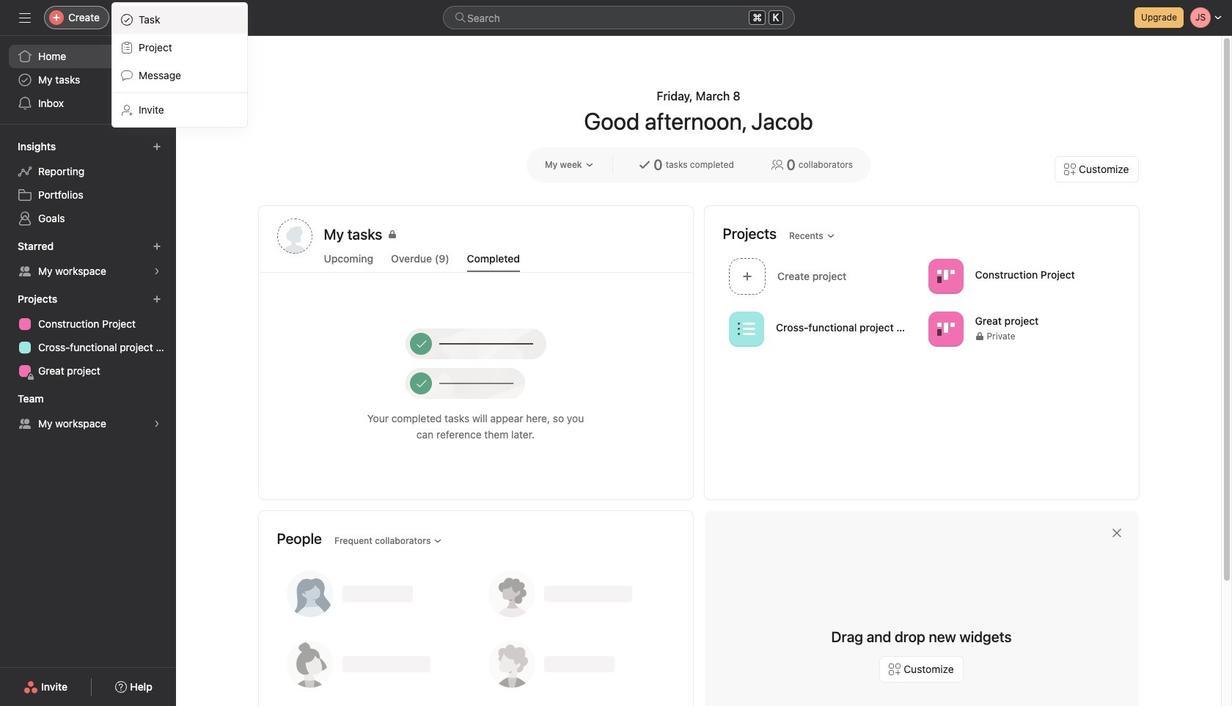 Task type: vqa. For each thing, say whether or not it's contained in the screenshot.
trial?
no



Task type: locate. For each thing, give the bounding box(es) containing it.
None field
[[443, 6, 795, 29]]

board image
[[937, 267, 955, 285], [937, 320, 955, 338]]

add items to starred image
[[153, 242, 161, 251]]

new project or portfolio image
[[153, 295, 161, 304]]

add profile photo image
[[277, 219, 312, 254]]

0 vertical spatial board image
[[937, 267, 955, 285]]

see details, my workspace image
[[153, 420, 161, 429]]

starred element
[[0, 233, 176, 286]]

menu item
[[112, 6, 247, 34]]

projects element
[[0, 286, 176, 386]]

1 vertical spatial board image
[[937, 320, 955, 338]]



Task type: describe. For each thing, give the bounding box(es) containing it.
teams element
[[0, 386, 176, 439]]

1 board image from the top
[[937, 267, 955, 285]]

list image
[[738, 320, 755, 338]]

hide sidebar image
[[19, 12, 31, 23]]

global element
[[0, 36, 176, 124]]

2 board image from the top
[[937, 320, 955, 338]]

dismiss image
[[1111, 528, 1123, 539]]

insights element
[[0, 134, 176, 233]]

new insights image
[[153, 142, 161, 151]]

see details, my workspace image
[[153, 267, 161, 276]]

Search tasks, projects, and more text field
[[443, 6, 795, 29]]



